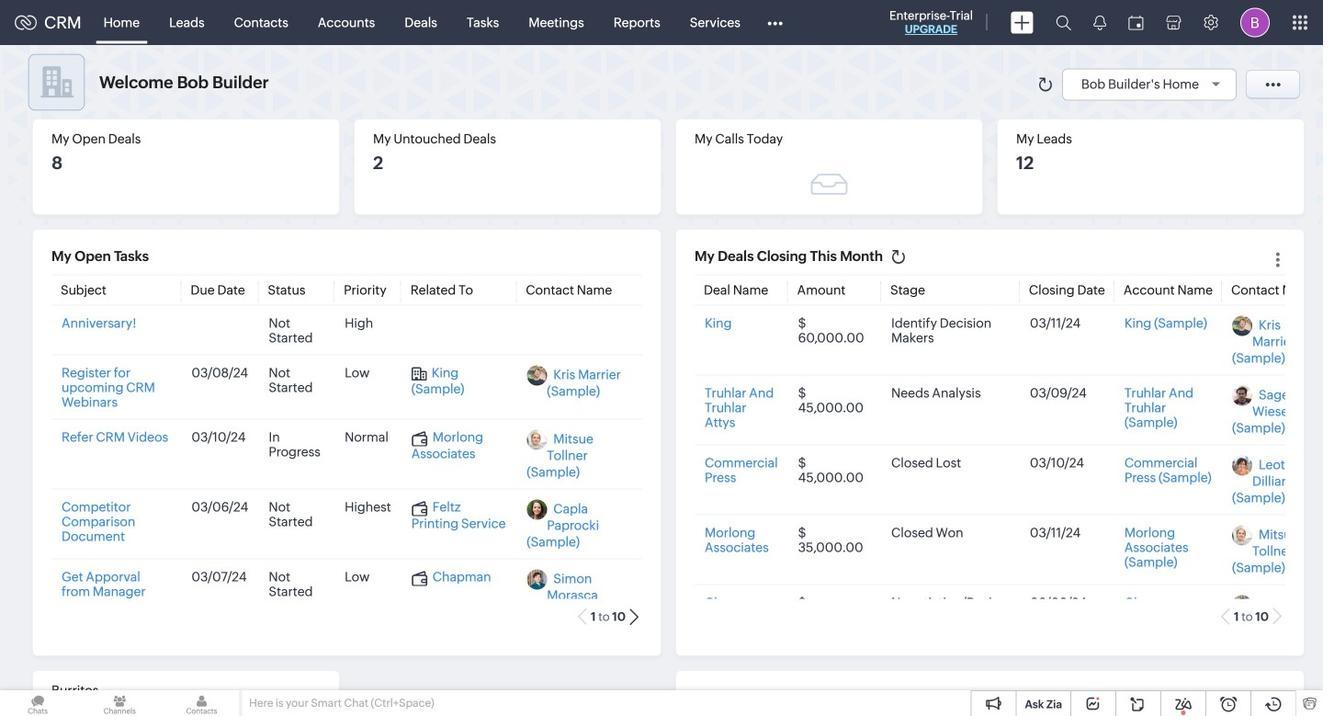 Task type: vqa. For each thing, say whether or not it's contained in the screenshot.
"Mass Update"
no



Task type: locate. For each thing, give the bounding box(es) containing it.
calendar image
[[1129, 15, 1144, 30]]

profile element
[[1230, 0, 1281, 45]]

contacts image
[[164, 690, 240, 716]]

search image
[[1056, 15, 1072, 30]]

chats image
[[0, 690, 76, 716]]

channels image
[[82, 690, 158, 716]]

logo image
[[15, 15, 37, 30]]

profile image
[[1241, 8, 1270, 37]]

signals element
[[1083, 0, 1118, 45]]



Task type: describe. For each thing, give the bounding box(es) containing it.
create menu element
[[1000, 0, 1045, 45]]

Other Modules field
[[756, 8, 795, 37]]

search element
[[1045, 0, 1083, 45]]

signals image
[[1094, 15, 1107, 30]]

create menu image
[[1011, 11, 1034, 34]]



